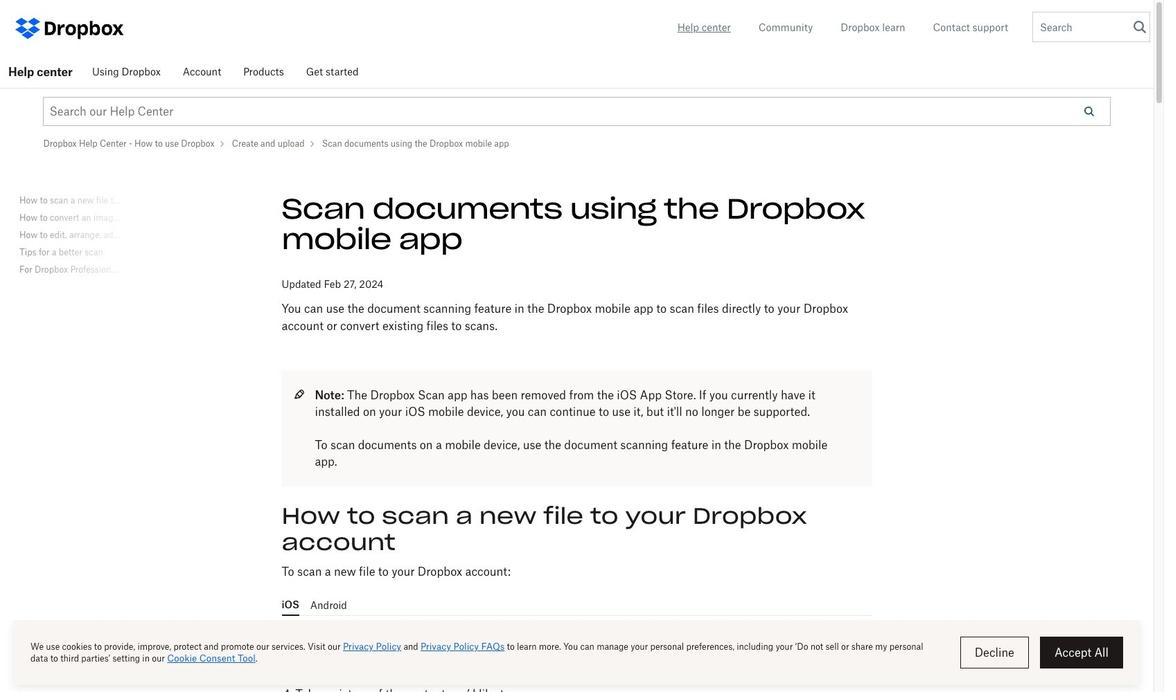 Task type: locate. For each thing, give the bounding box(es) containing it.
1 vertical spatial clear image
[[1068, 107, 1078, 118]]

Search text field
[[1033, 12, 1130, 42], [44, 98, 1068, 125]]

0 vertical spatial search image
[[1134, 21, 1146, 33]]

None search field
[[1033, 12, 1140, 46]]

0 vertical spatial search image
[[1134, 21, 1146, 33]]

0 horizontal spatial clear image
[[1068, 107, 1078, 118]]

search image
[[1134, 21, 1146, 33], [1084, 107, 1094, 116]]

search image
[[1134, 21, 1146, 33], [1084, 107, 1094, 116]]

1 vertical spatial search text field
[[44, 98, 1068, 125]]

1 horizontal spatial search image
[[1134, 21, 1146, 33]]

1 horizontal spatial search image
[[1134, 21, 1146, 33]]

1 vertical spatial search image
[[1084, 107, 1094, 116]]

dropbox image
[[42, 14, 125, 42]]

0 vertical spatial search text field
[[1033, 12, 1130, 42]]

clear image
[[1130, 22, 1140, 33], [1068, 107, 1078, 118]]

1 vertical spatial search image
[[1084, 107, 1094, 116]]

1 horizontal spatial clear image
[[1130, 22, 1140, 33]]

None search field
[[44, 98, 1078, 125]]

0 horizontal spatial search image
[[1084, 107, 1094, 116]]

0 horizontal spatial search image
[[1084, 107, 1094, 116]]



Task type: vqa. For each thing, say whether or not it's contained in the screenshot.
Search text field corresponding to bottommost Search image
no



Task type: describe. For each thing, give the bounding box(es) containing it.
search image for the topmost clear icon
[[1134, 21, 1146, 33]]

search image for search image associated with leftmost clear icon
[[1084, 107, 1094, 116]]

search text field for leftmost clear icon
[[44, 98, 1068, 125]]

search text field for the topmost clear icon
[[1033, 12, 1130, 42]]

search image for search image related to the topmost clear icon
[[1134, 21, 1146, 33]]

search image for leftmost clear icon
[[1084, 107, 1094, 116]]

0 vertical spatial clear image
[[1130, 22, 1140, 33]]



